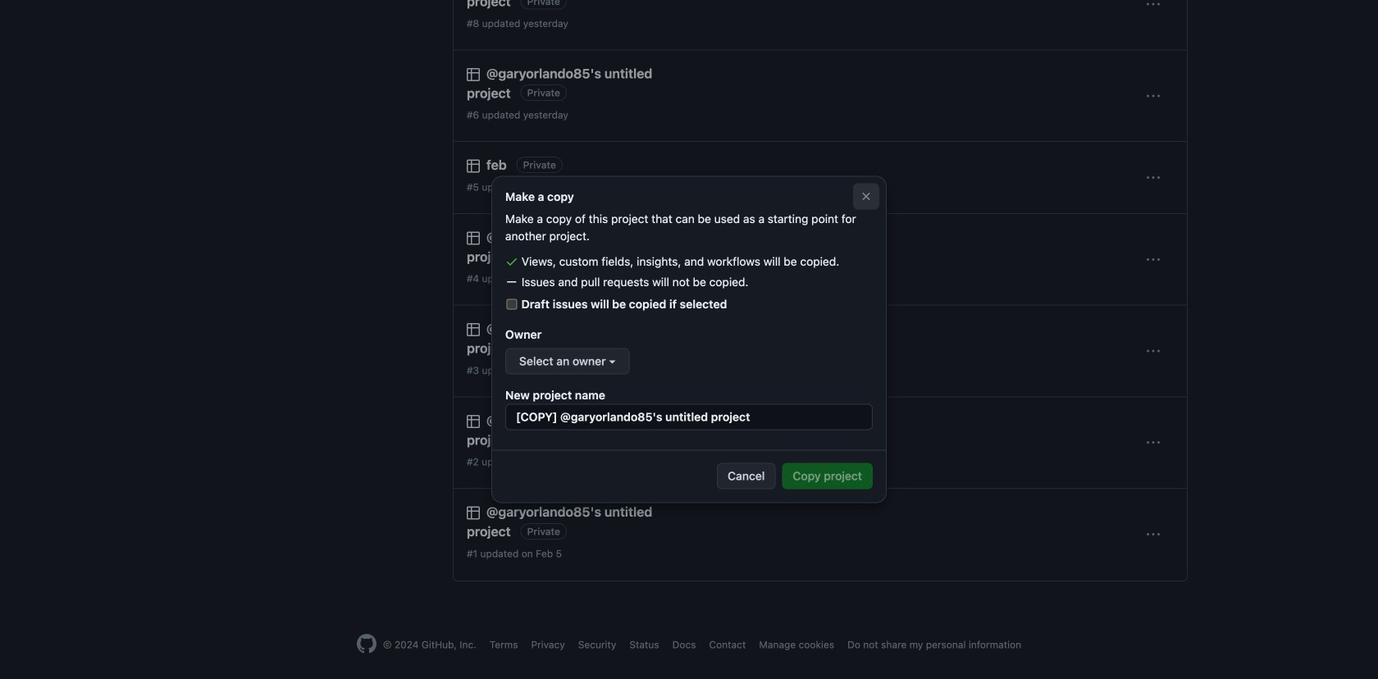 Task type: locate. For each thing, give the bounding box(es) containing it.
2 kebab horizontal image from the top
[[1147, 437, 1160, 450]]

1 vertical spatial kebab horizontal image
[[1147, 437, 1160, 450]]

2 kebab horizontal image from the top
[[1147, 171, 1160, 185]]

None checkbox
[[505, 299, 518, 310]]

5 kebab horizontal image from the top
[[1147, 528, 1160, 541]]

close image
[[860, 190, 873, 203]]

2 vertical spatial table image
[[467, 415, 480, 428]]

table image
[[467, 232, 480, 245], [467, 323, 480, 336], [467, 415, 480, 428]]

3 table image from the top
[[467, 415, 480, 428]]

2 vertical spatial table image
[[467, 507, 480, 520]]

kebab horizontal image
[[1147, 0, 1160, 11], [1147, 171, 1160, 185], [1147, 253, 1160, 266], [1147, 345, 1160, 358], [1147, 528, 1160, 541]]

0 vertical spatial table image
[[467, 232, 480, 245]]

0 vertical spatial kebab horizontal image
[[1147, 90, 1160, 103]]

3 kebab horizontal image from the top
[[1147, 253, 1160, 266]]

4 kebab horizontal image from the top
[[1147, 345, 1160, 358]]

1 vertical spatial table image
[[467, 160, 480, 173]]

1 kebab horizontal image from the top
[[1147, 90, 1160, 103]]

table image
[[467, 68, 480, 81], [467, 160, 480, 173], [467, 507, 480, 520]]

0 vertical spatial table image
[[467, 68, 480, 81]]

green checkmark image
[[505, 255, 518, 268]]

Name field
[[505, 404, 873, 430]]

1 vertical spatial table image
[[467, 323, 480, 336]]

kebab horizontal image
[[1147, 90, 1160, 103], [1147, 437, 1160, 450]]



Task type: describe. For each thing, give the bounding box(es) containing it.
1 table image from the top
[[467, 232, 480, 245]]

kebab horizontal image for 2nd table icon from the top of the page
[[1147, 171, 1160, 185]]

kebab horizontal image for 3rd table image from the bottom of the page
[[1147, 253, 1160, 266]]

2 table image from the top
[[467, 160, 480, 173]]

1 kebab horizontal image from the top
[[1147, 0, 1160, 11]]

homepage image
[[357, 634, 376, 654]]

dash image
[[505, 276, 518, 289]]

kebab horizontal image for 2nd table image from the bottom
[[1147, 345, 1160, 358]]

3 table image from the top
[[467, 507, 480, 520]]

1 table image from the top
[[467, 68, 480, 81]]

2 table image from the top
[[467, 323, 480, 336]]



Task type: vqa. For each thing, say whether or not it's contained in the screenshot.
triangle down image
no



